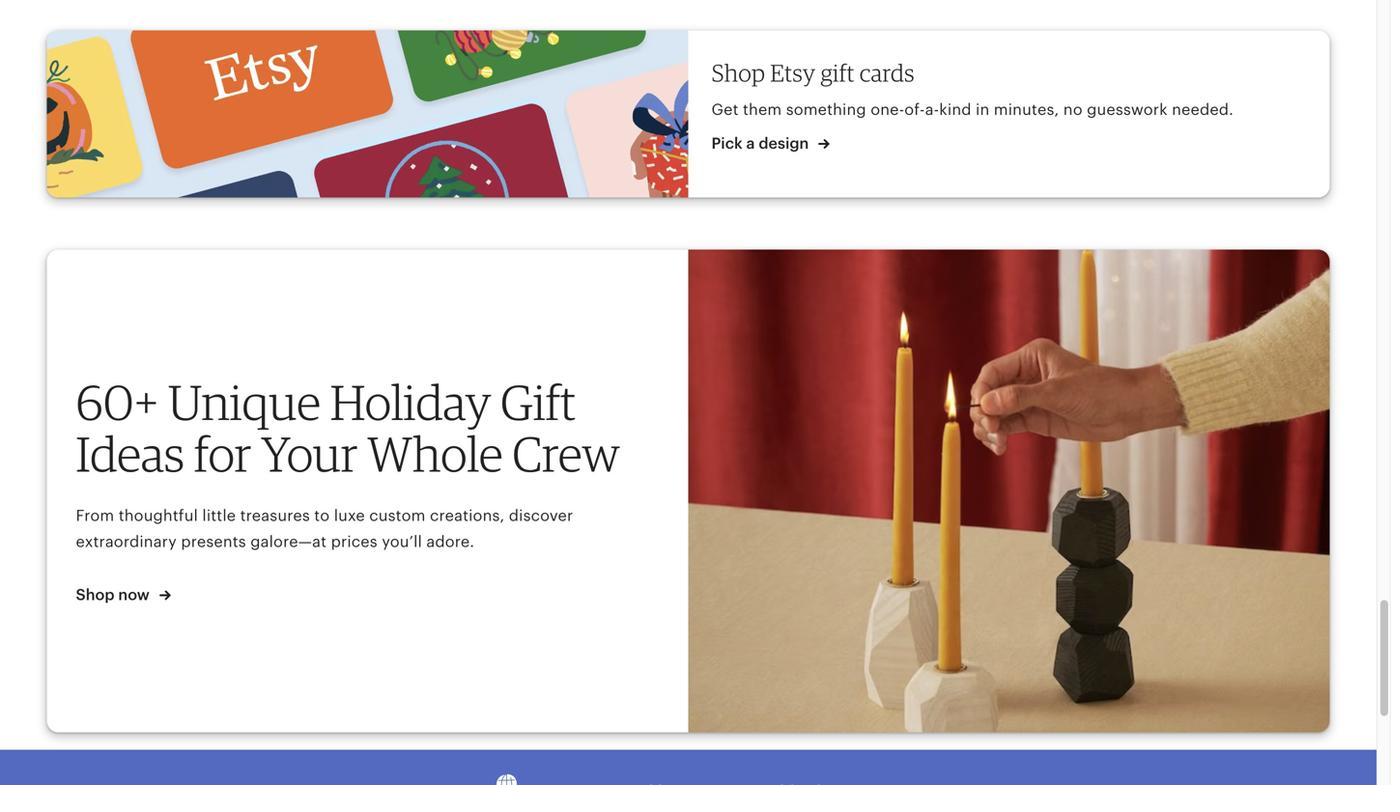 Task type: describe. For each thing, give the bounding box(es) containing it.
of-
[[905, 101, 926, 118]]

prices
[[331, 534, 378, 551]]

from thoughtful little treasures to luxe custom creations, discover extraordinary presents galore—at prices you'll adore.
[[76, 507, 574, 551]]

a-
[[926, 101, 940, 118]]

extraordinary
[[76, 534, 177, 551]]

shop for shop now
[[76, 587, 115, 604]]

for
[[194, 425, 252, 483]]

little
[[202, 507, 236, 525]]

kind
[[940, 101, 972, 118]]

pick
[[712, 135, 743, 152]]

crew
[[513, 425, 620, 483]]

shop now image
[[689, 250, 1330, 733]]

your
[[261, 425, 358, 483]]

gift
[[501, 373, 576, 431]]

a
[[747, 135, 755, 152]]

galore—at
[[251, 534, 327, 551]]

design
[[759, 135, 809, 152]]

shop for shop etsy gift cards
[[712, 58, 766, 87]]

from
[[76, 507, 114, 525]]

get
[[712, 101, 739, 118]]

get them something one-of-a-kind in minutes, no guesswork needed.
[[712, 101, 1234, 118]]

discover
[[509, 507, 574, 525]]

thoughtful
[[119, 507, 198, 525]]

ideas
[[76, 425, 184, 483]]

shop now link
[[76, 585, 171, 606]]

no
[[1064, 101, 1083, 118]]

one-
[[871, 101, 905, 118]]

guesswork
[[1087, 101, 1168, 118]]



Task type: locate. For each thing, give the bounding box(es) containing it.
shop etsy gift cards
[[712, 58, 915, 87]]

gift
[[821, 58, 855, 87]]

custom
[[369, 507, 426, 525]]

pick a design
[[712, 135, 813, 152]]

0 vertical spatial shop
[[712, 58, 766, 87]]

to
[[314, 507, 330, 525]]

etsy
[[771, 58, 816, 87]]

1 vertical spatial shop
[[76, 587, 115, 604]]

holiday
[[330, 373, 491, 431]]

treasures
[[240, 507, 310, 525]]

them
[[743, 101, 782, 118]]

in
[[976, 101, 990, 118]]

you'll
[[382, 534, 422, 551]]

presents
[[181, 534, 246, 551]]

shop
[[712, 58, 766, 87], [76, 587, 115, 604]]

adore.
[[427, 534, 475, 551]]

cards
[[860, 58, 915, 87]]

creations,
[[430, 507, 505, 525]]

60+ unique holiday gift ideas for your whole crew
[[76, 373, 620, 483]]

shop now
[[76, 587, 153, 604]]

0 horizontal spatial shop
[[76, 587, 115, 604]]

now
[[118, 587, 150, 604]]

whole
[[367, 425, 503, 483]]

shop left now
[[76, 587, 115, 604]]

etsy gift card image image
[[47, 30, 689, 198]]

1 horizontal spatial shop
[[712, 58, 766, 87]]

minutes,
[[994, 101, 1060, 118]]

something
[[786, 101, 867, 118]]

unique
[[168, 373, 321, 431]]

shop up "get"
[[712, 58, 766, 87]]

luxe
[[334, 507, 365, 525]]

60+
[[76, 373, 159, 431]]

needed.
[[1173, 101, 1234, 118]]



Task type: vqa. For each thing, say whether or not it's contained in the screenshot.
Shop associated with Shop now
yes



